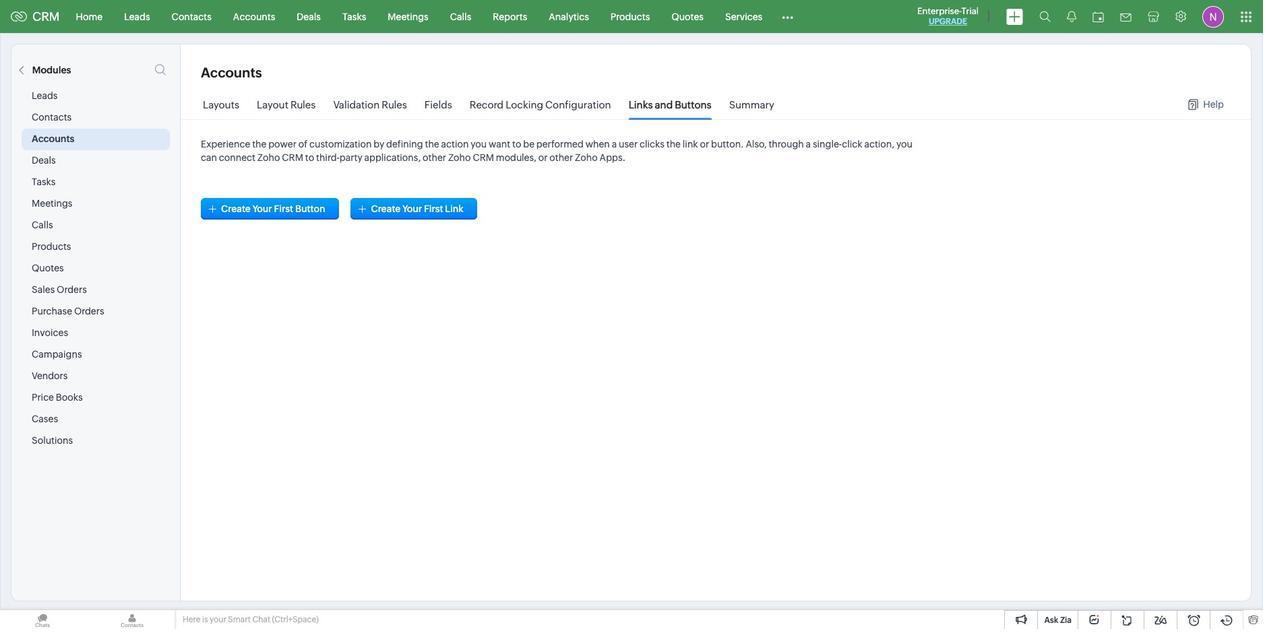 Task type: describe. For each thing, give the bounding box(es) containing it.
defining
[[386, 139, 423, 150]]

products link
[[600, 0, 661, 33]]

orders for sales orders
[[57, 285, 87, 295]]

profile image
[[1203, 6, 1225, 27]]

1 horizontal spatial leads
[[124, 11, 150, 22]]

services link
[[715, 0, 774, 33]]

mails element
[[1113, 1, 1140, 32]]

configuration
[[546, 99, 611, 111]]

solutions
[[32, 436, 73, 446]]

create for create your first button
[[221, 204, 251, 214]]

1 other from the left
[[423, 152, 446, 163]]

contacts inside contacts link
[[172, 11, 212, 22]]

services
[[726, 11, 763, 22]]

links and buttons
[[629, 99, 712, 111]]

link
[[683, 139, 698, 150]]

action
[[441, 139, 469, 150]]

1 horizontal spatial quotes
[[672, 11, 704, 22]]

here is your smart chat (ctrl+space)
[[183, 616, 319, 625]]

be
[[523, 139, 535, 150]]

ask zia
[[1045, 616, 1072, 626]]

first for link
[[424, 204, 443, 214]]

ask
[[1045, 616, 1059, 626]]

cases
[[32, 414, 58, 425]]

help link
[[1189, 99, 1225, 110]]

0 vertical spatial to
[[513, 139, 522, 150]]

signals image
[[1068, 11, 1077, 22]]

and
[[655, 99, 673, 111]]

chats image
[[0, 611, 85, 630]]

create menu image
[[1007, 8, 1024, 25]]

accounts link
[[222, 0, 286, 33]]

calls link
[[440, 0, 482, 33]]

contacts image
[[90, 611, 175, 630]]

0 horizontal spatial quotes
[[32, 263, 64, 274]]

your for button
[[253, 204, 272, 214]]

3 zoho from the left
[[575, 152, 598, 163]]

experience
[[201, 139, 250, 150]]

connect
[[219, 152, 256, 163]]

buttons
[[675, 99, 712, 111]]

reports link
[[482, 0, 538, 33]]

experience the power of customization by defining the action you want to be performed when a user clicks the link or button. also, through a single-click action, you can connect zoho crm to third-party applications, other zoho crm modules, or other zoho apps.
[[201, 139, 913, 163]]

create for create your first link
[[371, 204, 401, 214]]

validation rules link
[[333, 99, 407, 121]]

search image
[[1040, 11, 1051, 22]]

rules for layout rules
[[291, 99, 316, 111]]

leads link
[[113, 0, 161, 33]]

of
[[299, 139, 308, 150]]

home link
[[65, 0, 113, 33]]

sales orders
[[32, 285, 87, 295]]

campaigns
[[32, 349, 82, 360]]

0 horizontal spatial leads
[[32, 90, 58, 101]]

1 vertical spatial to
[[305, 152, 314, 163]]

0 horizontal spatial products
[[32, 241, 71, 252]]

button
[[295, 204, 325, 214]]

analytics
[[549, 11, 589, 22]]

0 vertical spatial or
[[700, 139, 710, 150]]

smart
[[228, 616, 251, 625]]

applications,
[[365, 152, 421, 163]]

orders for purchase orders
[[74, 306, 104, 317]]

invoices
[[32, 328, 68, 339]]

rules for validation rules
[[382, 99, 407, 111]]

enterprise-trial upgrade
[[918, 6, 979, 26]]

layout rules
[[257, 99, 316, 111]]

price
[[32, 392, 54, 403]]

purchase orders
[[32, 306, 104, 317]]

your
[[210, 616, 227, 625]]

chat
[[252, 616, 270, 625]]

apps.
[[600, 152, 626, 163]]

user
[[619, 139, 638, 150]]

party
[[340, 152, 363, 163]]

through
[[769, 139, 804, 150]]

is
[[202, 616, 208, 625]]

1 vertical spatial or
[[539, 152, 548, 163]]

here
[[183, 616, 201, 625]]

layout rules link
[[257, 99, 316, 121]]

Other Modules field
[[774, 6, 803, 27]]

also,
[[746, 139, 767, 150]]

analytics link
[[538, 0, 600, 33]]

calendar image
[[1093, 11, 1105, 22]]

1 the from the left
[[252, 139, 267, 150]]

fields link
[[425, 99, 452, 121]]

by
[[374, 139, 385, 150]]

clicks
[[640, 139, 665, 150]]

3 the from the left
[[667, 139, 681, 150]]

modules
[[32, 65, 71, 76]]

0 vertical spatial calls
[[450, 11, 472, 22]]

links
[[629, 99, 653, 111]]

enterprise-
[[918, 6, 962, 16]]

fields
[[425, 99, 452, 111]]

2 vertical spatial accounts
[[32, 134, 75, 144]]

sales
[[32, 285, 55, 295]]

layouts
[[203, 99, 239, 111]]

deals link
[[286, 0, 332, 33]]

power
[[269, 139, 297, 150]]

modules,
[[496, 152, 537, 163]]

summary link
[[729, 99, 775, 121]]



Task type: vqa. For each thing, say whether or not it's contained in the screenshot.
logo
no



Task type: locate. For each thing, give the bounding box(es) containing it.
layouts link
[[203, 99, 239, 121]]

1 horizontal spatial contacts
[[172, 11, 212, 22]]

contacts right leads link
[[172, 11, 212, 22]]

validation
[[333, 99, 380, 111]]

products up the sales orders
[[32, 241, 71, 252]]

2 your from the left
[[403, 204, 422, 214]]

products
[[611, 11, 650, 22], [32, 241, 71, 252]]

rules right the layout
[[291, 99, 316, 111]]

your inside 'button'
[[253, 204, 272, 214]]

1 horizontal spatial create
[[371, 204, 401, 214]]

or
[[700, 139, 710, 150], [539, 152, 548, 163]]

links and buttons link
[[629, 99, 712, 121]]

record locking configuration link
[[470, 99, 611, 121]]

0 vertical spatial contacts
[[172, 11, 212, 22]]

upgrade
[[929, 17, 968, 26]]

1 first from the left
[[274, 204, 293, 214]]

leads right 'home' link
[[124, 11, 150, 22]]

a
[[612, 139, 617, 150], [806, 139, 811, 150]]

the left power
[[252, 139, 267, 150]]

0 horizontal spatial your
[[253, 204, 272, 214]]

a left the single-
[[806, 139, 811, 150]]

1 rules from the left
[[291, 99, 316, 111]]

1 you from the left
[[471, 139, 487, 150]]

1 horizontal spatial a
[[806, 139, 811, 150]]

1 horizontal spatial you
[[897, 139, 913, 150]]

1 horizontal spatial zoho
[[448, 152, 471, 163]]

2 the from the left
[[425, 139, 440, 150]]

the left link
[[667, 139, 681, 150]]

1 vertical spatial calls
[[32, 220, 53, 231]]

1 vertical spatial deals
[[32, 155, 56, 166]]

first inside 'button'
[[274, 204, 293, 214]]

action,
[[865, 139, 895, 150]]

0 vertical spatial leads
[[124, 11, 150, 22]]

vendors
[[32, 371, 68, 382]]

tasks
[[343, 11, 366, 22], [32, 177, 56, 187]]

1 vertical spatial tasks
[[32, 177, 56, 187]]

create your first button
[[221, 204, 325, 214]]

0 vertical spatial accounts
[[233, 11, 275, 22]]

you
[[471, 139, 487, 150], [897, 139, 913, 150]]

rules right "validation"
[[382, 99, 407, 111]]

other
[[423, 152, 446, 163], [550, 152, 573, 163]]

crm link
[[11, 9, 60, 24]]

0 horizontal spatial rules
[[291, 99, 316, 111]]

create down connect
[[221, 204, 251, 214]]

0 vertical spatial orders
[[57, 285, 87, 295]]

contacts
[[172, 11, 212, 22], [32, 112, 72, 123]]

search element
[[1032, 0, 1059, 33]]

1 zoho from the left
[[258, 152, 280, 163]]

you left want
[[471, 139, 487, 150]]

customization
[[310, 139, 372, 150]]

create
[[221, 204, 251, 214], [371, 204, 401, 214]]

0 vertical spatial tasks
[[343, 11, 366, 22]]

trial
[[962, 6, 979, 16]]

to left be at the top
[[513, 139, 522, 150]]

first left the button
[[274, 204, 293, 214]]

other down action
[[423, 152, 446, 163]]

orders up 'purchase orders'
[[57, 285, 87, 295]]

summary
[[729, 99, 775, 111]]

(ctrl+space)
[[272, 616, 319, 625]]

1 horizontal spatial calls
[[450, 11, 472, 22]]

quotes link
[[661, 0, 715, 33]]

click
[[842, 139, 863, 150]]

2 first from the left
[[424, 204, 443, 214]]

1 vertical spatial products
[[32, 241, 71, 252]]

create menu element
[[999, 0, 1032, 33]]

2 horizontal spatial zoho
[[575, 152, 598, 163]]

accounts
[[233, 11, 275, 22], [201, 65, 262, 80], [32, 134, 75, 144]]

meetings link
[[377, 0, 440, 33]]

home
[[76, 11, 103, 22]]

0 horizontal spatial tasks
[[32, 177, 56, 187]]

the left action
[[425, 139, 440, 150]]

2 horizontal spatial the
[[667, 139, 681, 150]]

a up apps.
[[612, 139, 617, 150]]

0 vertical spatial products
[[611, 11, 650, 22]]

0 horizontal spatial crm
[[32, 9, 60, 24]]

1 horizontal spatial meetings
[[388, 11, 429, 22]]

1 a from the left
[[612, 139, 617, 150]]

1 horizontal spatial to
[[513, 139, 522, 150]]

0 horizontal spatial create
[[221, 204, 251, 214]]

orders
[[57, 285, 87, 295], [74, 306, 104, 317]]

link
[[445, 204, 464, 214]]

2 you from the left
[[897, 139, 913, 150]]

orders down the sales orders
[[74, 306, 104, 317]]

create inside 'button'
[[221, 204, 251, 214]]

when
[[586, 139, 610, 150]]

zoho down when
[[575, 152, 598, 163]]

books
[[56, 392, 83, 403]]

calls left reports
[[450, 11, 472, 22]]

1 horizontal spatial other
[[550, 152, 573, 163]]

mails image
[[1121, 13, 1132, 21]]

zia
[[1061, 616, 1072, 626]]

can
[[201, 152, 217, 163]]

zoho
[[258, 152, 280, 163], [448, 152, 471, 163], [575, 152, 598, 163]]

your left the button
[[253, 204, 272, 214]]

1 horizontal spatial crm
[[282, 152, 303, 163]]

calls up 'sales'
[[32, 220, 53, 231]]

0 horizontal spatial first
[[274, 204, 293, 214]]

validation rules
[[333, 99, 407, 111]]

leads down modules
[[32, 90, 58, 101]]

contacts down modules
[[32, 112, 72, 123]]

1 horizontal spatial first
[[424, 204, 443, 214]]

the
[[252, 139, 267, 150], [425, 139, 440, 150], [667, 139, 681, 150]]

0 horizontal spatial calls
[[32, 220, 53, 231]]

0 horizontal spatial other
[[423, 152, 446, 163]]

2 create from the left
[[371, 204, 401, 214]]

tasks link
[[332, 0, 377, 33]]

0 horizontal spatial meetings
[[32, 198, 72, 209]]

layout
[[257, 99, 289, 111]]

0 vertical spatial deals
[[297, 11, 321, 22]]

button.
[[711, 139, 744, 150]]

0 horizontal spatial or
[[539, 152, 548, 163]]

performed
[[537, 139, 584, 150]]

1 horizontal spatial tasks
[[343, 11, 366, 22]]

crm down power
[[282, 152, 303, 163]]

0 horizontal spatial the
[[252, 139, 267, 150]]

or down the performed on the left top of the page
[[539, 152, 548, 163]]

to
[[513, 139, 522, 150], [305, 152, 314, 163]]

1 horizontal spatial rules
[[382, 99, 407, 111]]

0 vertical spatial quotes
[[672, 11, 704, 22]]

2 zoho from the left
[[448, 152, 471, 163]]

1 horizontal spatial your
[[403, 204, 422, 214]]

your left link
[[403, 204, 422, 214]]

reports
[[493, 11, 528, 22]]

tasks inside tasks link
[[343, 11, 366, 22]]

1 horizontal spatial the
[[425, 139, 440, 150]]

crm down want
[[473, 152, 494, 163]]

to down of at the left top
[[305, 152, 314, 163]]

0 horizontal spatial zoho
[[258, 152, 280, 163]]

1 create from the left
[[221, 204, 251, 214]]

0 horizontal spatial contacts
[[32, 112, 72, 123]]

products left quotes link
[[611, 11, 650, 22]]

1 your from the left
[[253, 204, 272, 214]]

crm
[[32, 9, 60, 24], [282, 152, 303, 163], [473, 152, 494, 163]]

record
[[470, 99, 504, 111]]

1 vertical spatial orders
[[74, 306, 104, 317]]

2 horizontal spatial crm
[[473, 152, 494, 163]]

your for link
[[403, 204, 422, 214]]

create inside button
[[371, 204, 401, 214]]

create your first link
[[371, 204, 464, 214]]

1 horizontal spatial deals
[[297, 11, 321, 22]]

1 vertical spatial quotes
[[32, 263, 64, 274]]

2 other from the left
[[550, 152, 573, 163]]

single-
[[813, 139, 842, 150]]

first left link
[[424, 204, 443, 214]]

signals element
[[1059, 0, 1085, 33]]

0 horizontal spatial to
[[305, 152, 314, 163]]

1 vertical spatial meetings
[[32, 198, 72, 209]]

create your first button button
[[201, 198, 339, 220]]

locking
[[506, 99, 544, 111]]

zoho down action
[[448, 152, 471, 163]]

other down the performed on the left top of the page
[[550, 152, 573, 163]]

you right action,
[[897, 139, 913, 150]]

0 horizontal spatial a
[[612, 139, 617, 150]]

1 horizontal spatial or
[[700, 139, 710, 150]]

rules inside validation rules link
[[382, 99, 407, 111]]

rules inside "layout rules" link
[[291, 99, 316, 111]]

1 vertical spatial accounts
[[201, 65, 262, 80]]

quotes up 'sales'
[[32, 263, 64, 274]]

quotes left services link
[[672, 11, 704, 22]]

0 vertical spatial meetings
[[388, 11, 429, 22]]

third-
[[316, 152, 340, 163]]

first
[[274, 204, 293, 214], [424, 204, 443, 214]]

2 a from the left
[[806, 139, 811, 150]]

or right link
[[700, 139, 710, 150]]

1 vertical spatial leads
[[32, 90, 58, 101]]

0 horizontal spatial you
[[471, 139, 487, 150]]

first inside button
[[424, 204, 443, 214]]

purchase
[[32, 306, 72, 317]]

profile element
[[1195, 0, 1233, 33]]

1 vertical spatial contacts
[[32, 112, 72, 123]]

first for button
[[274, 204, 293, 214]]

contacts link
[[161, 0, 222, 33]]

price books
[[32, 392, 83, 403]]

crm left home
[[32, 9, 60, 24]]

your inside button
[[403, 204, 422, 214]]

2 rules from the left
[[382, 99, 407, 111]]

0 horizontal spatial deals
[[32, 155, 56, 166]]

create down applications, in the top left of the page
[[371, 204, 401, 214]]

meetings
[[388, 11, 429, 22], [32, 198, 72, 209]]

1 horizontal spatial products
[[611, 11, 650, 22]]

record locking configuration
[[470, 99, 611, 111]]

calls
[[450, 11, 472, 22], [32, 220, 53, 231]]

zoho down power
[[258, 152, 280, 163]]

create your first link button
[[351, 198, 477, 220]]



